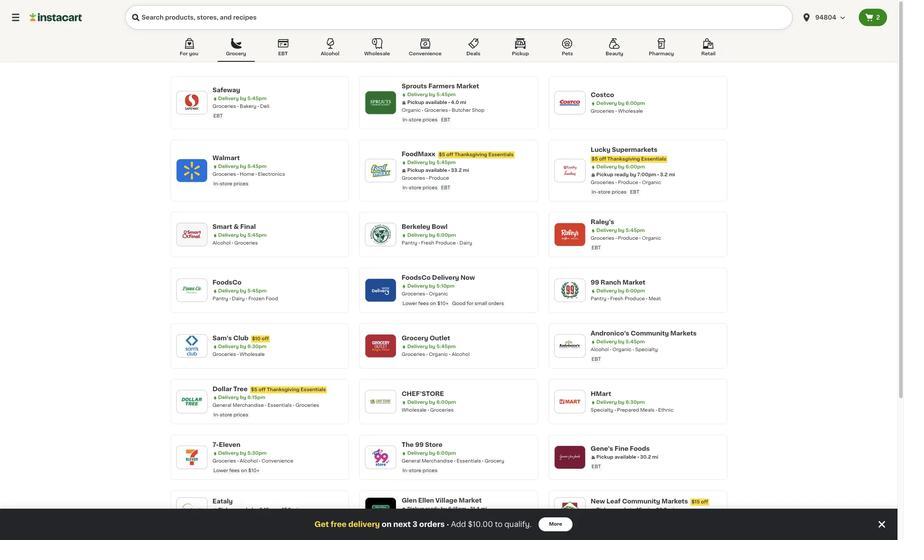 Task type: describe. For each thing, give the bounding box(es) containing it.
instacart image
[[30, 12, 82, 23]]

in- down the
[[403, 468, 409, 473]]

delivery for smart & final
[[218, 233, 239, 238]]

99 ranch market
[[591, 279, 646, 286]]

retail
[[702, 51, 716, 56]]

raley's logo image
[[559, 223, 582, 246]]

groceries up lower fees on $10+
[[213, 459, 236, 464]]

thanksgiving for lucky supermarkets
[[608, 157, 640, 162]]

lucky supermarkets $5 off thanksgiving essentials
[[591, 147, 667, 162]]

delivery for sprouts farmers market
[[408, 92, 428, 97]]

•
[[447, 521, 450, 528]]

fresh for ranch
[[611, 296, 624, 301]]

5:45pm for safeway
[[248, 96, 267, 101]]

groceries down the pickup ready in 45 min
[[614, 515, 638, 520]]

off inside foodmaxx $5 off thanksgiving essentials
[[447, 152, 454, 157]]

smart & final logo image
[[180, 223, 203, 246]]

sprouts
[[402, 83, 427, 89]]

groceries down grocery outlet
[[402, 352, 425, 357]]

grocery for grocery outlet
[[402, 335, 428, 341]]

convenience inside button
[[409, 51, 442, 56]]

store down groceries produce
[[409, 185, 422, 190]]

organic groceries butcher shop
[[402, 108, 485, 113]]

store down "groceries home electronics" at the left of page
[[220, 182, 232, 186]]

in-store prices for the 99 store
[[403, 468, 438, 473]]

delivery for the 99 store
[[408, 451, 428, 456]]

market for 99 ranch market
[[623, 279, 646, 286]]

prices down the pickup ready by 7:00pm
[[612, 190, 627, 195]]

fresh for bowl
[[421, 241, 435, 246]]

in-store prices ebt for lucky supermarkets
[[592, 190, 640, 195]]

7-eleven
[[213, 442, 241, 448]]

pets button
[[549, 37, 587, 62]]

foodsco delivery now logo image
[[370, 279, 392, 302]]

by for sprouts farmers market logo
[[429, 92, 436, 97]]

meat
[[649, 296, 661, 301]]

in- down walmart
[[214, 182, 220, 186]]

4.0 mi
[[451, 100, 467, 105]]

glen ellen village market logo image
[[370, 498, 392, 521]]

the
[[402, 442, 414, 448]]

club
[[233, 335, 249, 341]]

groceries alcohol convenience
[[213, 459, 293, 464]]

by for the 99 store logo
[[429, 451, 436, 456]]

new
[[591, 498, 605, 505]]

groceries down foodmaxx
[[402, 176, 425, 181]]

6:00pm for the 99 store
[[437, 451, 456, 456]]

$5 for lucky supermarkets
[[592, 157, 598, 162]]

1 vertical spatial community
[[623, 498, 661, 505]]

delivery for foodsco delivery now
[[408, 284, 428, 289]]

available for produce
[[426, 168, 448, 173]]

off inside the new leaf community markets $15 off
[[701, 500, 709, 505]]

$5 for dollar tree
[[251, 387, 258, 392]]

0 horizontal spatial dairy
[[232, 296, 245, 301]]

5:45pm for walmart
[[248, 164, 267, 169]]

6:15pm up general merchandise essentials groceries on the left
[[248, 395, 265, 400]]

wholesale button
[[359, 37, 396, 62]]

smart
[[213, 224, 232, 230]]

supermarkets
[[612, 147, 658, 153]]

30.2
[[640, 455, 651, 460]]

groceries wholesale for 6:30pm
[[213, 352, 265, 357]]

retail button
[[690, 37, 728, 62]]

in-store prices ebt down organic groceries butcher shop
[[403, 118, 451, 122]]

6:30pm for prepared meals
[[626, 400, 645, 405]]

2
[[877, 14, 881, 20]]

eataly
[[213, 498, 233, 505]]

pantry for berkeley bowl
[[402, 241, 418, 246]]

grocery button
[[217, 37, 255, 62]]

delivery by 6:00pm for berkeley bowl
[[408, 233, 456, 238]]

by for grocery outlet logo
[[429, 344, 436, 349]]

alcohol for alcohol organic specialty
[[591, 347, 609, 352]]

foodsco for foodsco delivery now
[[402, 275, 431, 281]]

groceries down the pickup ready by 7:00pm
[[591, 180, 615, 185]]

delivery for walmart
[[218, 164, 239, 169]]

in
[[630, 508, 635, 512]]

pantry for 99 ranch market
[[591, 296, 607, 301]]

organic groceries specialty
[[591, 515, 664, 520]]

delivery up '5:10pm'
[[432, 275, 459, 281]]

alcohol for alcohol
[[321, 51, 340, 56]]

andronico's community markets
[[591, 330, 697, 337]]

glen
[[402, 498, 417, 504]]

chef'store
[[402, 391, 444, 397]]

lower for lower fees on $10+ good for small orders
[[403, 301, 417, 306]]

ready for 32.3
[[615, 508, 629, 512]]

delivery down 'lucky'
[[597, 165, 617, 169]]

prices down home
[[234, 182, 249, 186]]

specialty prepared meals ethnic
[[591, 408, 674, 413]]

1 vertical spatial in-store prices
[[214, 413, 249, 418]]

new leaf community markets logo image
[[559, 498, 582, 521]]

foodmaxx $5 off thanksgiving essentials
[[402, 151, 514, 157]]

$15
[[692, 500, 700, 505]]

6:00pm for 99 ranch market
[[626, 289, 646, 293]]

groceries down eataly
[[213, 515, 236, 520]]

groceries organic alcohol
[[402, 352, 470, 357]]

final
[[240, 224, 256, 230]]

by for dollar tree logo
[[240, 395, 246, 400]]

delivery by 5:45pm for raley's
[[597, 228, 645, 233]]

94804 button
[[797, 5, 859, 30]]

pharmacy button
[[643, 37, 681, 62]]

delivery down dollar
[[218, 395, 239, 400]]

99 ranch market logo image
[[559, 279, 582, 302]]

5:45pm for grocery outlet
[[437, 344, 456, 349]]

small
[[475, 301, 488, 306]]

prices down general merchandise essentials grocery
[[423, 468, 438, 473]]

pantry for foodsco
[[213, 296, 228, 301]]

5:45pm for smart & final
[[248, 233, 267, 238]]

foodsco delivery now
[[402, 275, 475, 281]]

pharmacy
[[649, 51, 674, 56]]

1 vertical spatial convenience
[[262, 459, 293, 464]]

leaf
[[607, 498, 621, 505]]

groceries down chef'store at the bottom
[[430, 408, 454, 413]]

lower fees on $10+ good for small orders
[[403, 301, 504, 306]]

by for berkeley bowl logo
[[429, 233, 436, 238]]

dollar
[[213, 386, 232, 392]]

delivery
[[348, 521, 380, 528]]

essentials inside foodmaxx $5 off thanksgiving essentials
[[489, 152, 514, 157]]

tree
[[233, 386, 248, 392]]

more
[[549, 522, 563, 527]]

groceries organic
[[402, 292, 448, 296]]

costco logo image
[[559, 91, 582, 114]]

ranch
[[601, 279, 622, 286]]

by for chef'store logo
[[429, 400, 436, 405]]

on for lower fees on $10+ good for small orders
[[430, 301, 436, 306]]

convenience button
[[406, 37, 445, 62]]

groceries down costco
[[591, 109, 615, 114]]

more button
[[539, 518, 573, 532]]

by for foodsco logo
[[240, 289, 246, 293]]

store down 'the 99 store'
[[409, 468, 422, 473]]

delivery by 6:00pm for costco
[[597, 101, 646, 106]]

treatment tracker modal dialog
[[0, 509, 898, 540]]

safeway logo image
[[180, 91, 203, 114]]

outlet
[[430, 335, 450, 341]]

delivery by 5:45pm for andronico's community markets
[[597, 340, 645, 344]]

foodsco logo image
[[180, 279, 203, 302]]

delivery by 5:45pm down foodmaxx
[[408, 160, 456, 165]]

by for costco logo
[[619, 101, 625, 106]]

foodmaxx logo image
[[370, 159, 392, 182]]

free
[[331, 521, 347, 528]]

dollar tree $5 off thanksgiving essentials
[[213, 386, 326, 392]]

pickup ready by 6:15pm for glen ellen village market
[[408, 507, 466, 512]]

by for raley's logo
[[619, 228, 625, 233]]

pickup inside button
[[512, 51, 529, 56]]

groceries down raley's
[[591, 236, 615, 241]]

essentials inside lucky supermarkets $5 off thanksgiving essentials
[[642, 157, 667, 162]]

groceries down safeway
[[213, 104, 236, 109]]

in- up raley's
[[592, 190, 599, 195]]

5:10pm
[[437, 284, 455, 289]]

5:30pm
[[248, 451, 267, 456]]

delivery for safeway
[[218, 96, 239, 101]]

mi for 47.2 mi
[[292, 508, 298, 512]]

gene's fine foods logo image
[[559, 446, 582, 469]]

in-store prices for walmart
[[214, 182, 249, 186]]

lucky supermarkets logo image
[[559, 159, 582, 182]]

ebt button
[[265, 37, 302, 62]]

delivery down sam's
[[218, 344, 239, 349]]

in-store prices ebt for foodmaxx
[[403, 185, 451, 190]]

delivery by 6:00pm up the pickup ready by 7:00pm
[[597, 165, 646, 169]]

&
[[234, 224, 239, 230]]

shop categories tab list
[[170, 37, 728, 62]]

lower for lower fees on $10+
[[214, 468, 228, 473]]

pickup ready in 45 min
[[597, 508, 653, 512]]

by for 7-eleven logo
[[240, 451, 246, 456]]

delivery by 6:30pm for prepared meals
[[597, 400, 645, 405]]

add
[[451, 521, 466, 528]]

groceries down delivery by 5:10pm
[[402, 292, 425, 296]]

grocery outlet logo image
[[370, 335, 392, 357]]

smart & final
[[213, 224, 256, 230]]

hmart logo image
[[559, 391, 582, 413]]

prices down delivery by 6:15pm
[[234, 413, 249, 418]]

berkeley
[[402, 224, 431, 230]]

in- down groceries produce
[[403, 185, 409, 190]]

food
[[266, 296, 278, 301]]

6:30pm for wholesale
[[248, 344, 267, 349]]

walmart logo image
[[180, 159, 203, 182]]

in- down sprouts
[[403, 118, 409, 122]]

ellen
[[418, 498, 434, 504]]

store down delivery by 6:15pm
[[220, 413, 232, 418]]

wholesale inside 'button'
[[364, 51, 390, 56]]

delivery for 99 ranch market
[[597, 289, 617, 293]]

village
[[436, 498, 458, 504]]

next
[[394, 521, 411, 528]]

6:00pm for costco
[[626, 101, 646, 106]]

by for andronico's community markets logo
[[619, 340, 625, 344]]

ebt inside ebt button
[[278, 51, 288, 56]]

ethnic
[[659, 408, 674, 413]]

you
[[189, 51, 198, 56]]

the 99 store
[[402, 442, 443, 448]]

5:45pm for sprouts farmers market
[[437, 92, 456, 97]]

mi for 32.3 mi
[[668, 508, 675, 512]]

orders inside get free delivery on next 3 orders • add $10.00 to qualify.
[[419, 521, 445, 528]]

3.2
[[660, 172, 668, 177]]

walmart
[[213, 155, 240, 161]]

1 horizontal spatial 99
[[591, 279, 600, 286]]

mi for 3.2 mi
[[669, 172, 675, 177]]

47.2 mi
[[281, 508, 298, 512]]

groceries specialty organic
[[213, 515, 285, 520]]

by for the 99 ranch market logo at the right bottom of the page
[[619, 289, 625, 293]]

thanksgiving inside foodmaxx $5 off thanksgiving essentials
[[455, 152, 488, 157]]

groceries down final
[[234, 241, 258, 246]]

andronico's
[[591, 330, 630, 337]]



Task type: locate. For each thing, give the bounding box(es) containing it.
1 horizontal spatial pickup ready by 6:15pm
[[408, 507, 466, 512]]

pantry dairy frozen food
[[213, 296, 278, 301]]

1 vertical spatial available
[[426, 168, 448, 173]]

available for groceries
[[426, 100, 448, 105]]

by for hmart logo
[[619, 400, 625, 405]]

delivery by 5:45pm for sprouts farmers market
[[408, 92, 456, 97]]

1 vertical spatial $10+
[[248, 468, 260, 473]]

deli
[[260, 104, 270, 109]]

0 horizontal spatial orders
[[419, 521, 445, 528]]

foods
[[630, 446, 650, 452]]

0 horizontal spatial convenience
[[262, 459, 293, 464]]

0 vertical spatial general
[[213, 403, 232, 408]]

pickup available up groceries produce
[[408, 168, 448, 173]]

0 vertical spatial 99
[[591, 279, 600, 286]]

qualify.
[[505, 521, 532, 528]]

pickup button
[[502, 37, 539, 62]]

0 horizontal spatial lower
[[214, 468, 228, 473]]

ready
[[615, 172, 629, 177], [426, 507, 440, 512], [236, 508, 251, 512], [615, 508, 629, 512]]

store down the pickup ready by 7:00pm
[[599, 190, 611, 195]]

butcher
[[452, 108, 471, 113]]

groceries down sprouts farmers market
[[425, 108, 448, 113]]

essentials inside the dollar tree $5 off thanksgiving essentials
[[301, 387, 326, 392]]

alcohol organic specialty
[[591, 347, 658, 352]]

delivery for andronico's community markets
[[597, 340, 617, 344]]

32.3
[[657, 508, 667, 512]]

mi right 33.2
[[463, 168, 469, 173]]

shop
[[472, 108, 485, 113]]

the 99 store logo image
[[370, 446, 392, 469]]

0 vertical spatial groceries wholesale
[[591, 109, 643, 114]]

6:30pm up "specialty prepared meals ethnic"
[[626, 400, 645, 405]]

delivery by 6:30pm for wholesale
[[218, 344, 267, 349]]

delivery by 6:00pm for the 99 store
[[408, 451, 456, 456]]

by
[[429, 92, 436, 97], [240, 96, 246, 101], [619, 101, 625, 106], [429, 160, 436, 165], [240, 164, 246, 169], [619, 165, 625, 169], [630, 172, 637, 177], [619, 228, 625, 233], [240, 233, 246, 238], [429, 233, 436, 238], [429, 284, 436, 289], [240, 289, 246, 293], [619, 289, 625, 293], [619, 340, 625, 344], [240, 344, 246, 349], [429, 344, 436, 349], [240, 395, 246, 400], [429, 400, 436, 405], [619, 400, 625, 405], [240, 451, 246, 456], [429, 451, 436, 456], [441, 507, 447, 512], [252, 508, 258, 512]]

general merchandise essentials grocery
[[402, 459, 505, 464]]

min
[[644, 508, 653, 512]]

1 horizontal spatial general
[[402, 459, 421, 464]]

on
[[430, 301, 436, 306], [241, 468, 247, 473], [382, 521, 392, 528]]

alcohol button
[[312, 37, 349, 62]]

mi for 33.2 mi
[[463, 168, 469, 173]]

1 horizontal spatial foodsco
[[402, 275, 431, 281]]

2 vertical spatial grocery
[[485, 459, 505, 464]]

delivery for berkeley bowl
[[408, 233, 428, 238]]

0 vertical spatial market
[[457, 83, 480, 89]]

delivery by 6:15pm
[[218, 395, 265, 400]]

on left "next"
[[382, 521, 392, 528]]

delivery by 5:45pm for safeway
[[218, 96, 267, 101]]

1 vertical spatial fees
[[229, 468, 240, 473]]

$5 inside the dollar tree $5 off thanksgiving essentials
[[251, 387, 258, 392]]

6:15pm for glen ellen village market
[[449, 507, 466, 512]]

eataly logo image
[[180, 498, 203, 521]]

delivery by 5:45pm for walmart
[[218, 164, 267, 169]]

groceries down the dollar tree $5 off thanksgiving essentials
[[296, 403, 319, 408]]

delivery down the ranch
[[597, 289, 617, 293]]

deals button
[[455, 37, 492, 62]]

2 groceries produce organic from the top
[[591, 236, 661, 241]]

6:00pm for berkeley bowl
[[437, 233, 456, 238]]

raley's
[[591, 219, 615, 225]]

market up pantry fresh produce meat
[[623, 279, 646, 286]]

berkeley bowl logo image
[[370, 223, 392, 246]]

grocery
[[226, 51, 246, 56], [402, 335, 428, 341], [485, 459, 505, 464]]

off right $15
[[701, 500, 709, 505]]

delivery for grocery outlet
[[408, 344, 428, 349]]

1 vertical spatial delivery by 6:30pm
[[597, 400, 645, 405]]

None search field
[[125, 5, 793, 30]]

market up 4.0 mi at top
[[457, 83, 480, 89]]

2 horizontal spatial $5
[[592, 157, 598, 162]]

99 right the
[[415, 442, 424, 448]]

delivery by 5:45pm down sprouts farmers market
[[408, 92, 456, 97]]

2 vertical spatial in-store prices
[[403, 468, 438, 473]]

0 vertical spatial markets
[[671, 330, 697, 337]]

delivery for foodsco
[[218, 289, 239, 293]]

dairy left frozen
[[232, 296, 245, 301]]

deals
[[467, 51, 481, 56]]

delivery by 6:30pm down club
[[218, 344, 267, 349]]

by for walmart logo
[[240, 164, 246, 169]]

5:45pm for raley's
[[626, 228, 645, 233]]

foodsco for foodsco
[[213, 279, 242, 286]]

pickup ready by 6:15pm up groceries specialty organic
[[218, 508, 277, 512]]

0 horizontal spatial 6:30pm
[[248, 344, 267, 349]]

available up organic groceries butcher shop
[[426, 100, 448, 105]]

2 vertical spatial available
[[615, 455, 637, 460]]

pickup available for produce
[[408, 168, 448, 173]]

pickup available for groceries
[[408, 100, 448, 105]]

markets
[[671, 330, 697, 337], [662, 498, 688, 505]]

$10+ left good
[[438, 301, 449, 306]]

0 vertical spatial orders
[[489, 301, 504, 306]]

thanksgiving up 33.2 mi
[[455, 152, 488, 157]]

in-store prices ebt down the pickup ready by 7:00pm
[[592, 190, 640, 195]]

fresh
[[421, 241, 435, 246], [611, 296, 624, 301]]

$10+ for lower fees on $10+
[[248, 468, 260, 473]]

delivery down foodmaxx
[[408, 160, 428, 165]]

1 horizontal spatial groceries wholesale
[[591, 109, 643, 114]]

delivery up pantry dairy frozen food
[[218, 289, 239, 293]]

0 vertical spatial dairy
[[460, 241, 473, 246]]

for
[[180, 51, 188, 56]]

pickup for 4.0 mi
[[408, 100, 425, 105]]

off for sam's club
[[262, 337, 269, 341]]

0 vertical spatial groceries produce organic
[[591, 180, 661, 185]]

dairy up now
[[460, 241, 473, 246]]

1 groceries produce organic from the top
[[591, 180, 661, 185]]

wholesale groceries
[[402, 408, 454, 413]]

off inside the dollar tree $5 off thanksgiving essentials
[[259, 387, 266, 392]]

1 vertical spatial markets
[[662, 498, 688, 505]]

lower fees on $10+
[[214, 468, 260, 473]]

alcohol inside button
[[321, 51, 340, 56]]

0 horizontal spatial $5
[[251, 387, 258, 392]]

foodsco up pantry dairy frozen food
[[213, 279, 242, 286]]

Search field
[[125, 5, 793, 30]]

delivery for 7-eleven
[[218, 451, 239, 456]]

by for safeway logo
[[240, 96, 246, 101]]

7-eleven logo image
[[180, 446, 203, 469]]

1 vertical spatial 99
[[415, 442, 424, 448]]

99 left the ranch
[[591, 279, 600, 286]]

6:15pm left 47.2
[[259, 508, 277, 512]]

off inside lucky supermarkets $5 off thanksgiving essentials
[[599, 157, 607, 162]]

alcohol
[[321, 51, 340, 56], [213, 241, 231, 246], [591, 347, 609, 352], [452, 352, 470, 357], [240, 459, 258, 464]]

glen ellen village market
[[402, 498, 482, 504]]

in-store prices down 'the 99 store'
[[403, 468, 438, 473]]

0 vertical spatial merchandise
[[233, 403, 264, 408]]

0 horizontal spatial thanksgiving
[[267, 387, 300, 392]]

mi right 47.2
[[292, 508, 298, 512]]

thanksgiving for dollar tree
[[267, 387, 300, 392]]

hmart
[[591, 391, 612, 397]]

1 vertical spatial merchandise
[[422, 459, 453, 464]]

0 vertical spatial community
[[631, 330, 669, 337]]

$10+ for lower fees on $10+ good for small orders
[[438, 301, 449, 306]]

mi right 30.2
[[653, 455, 659, 460]]

costco
[[591, 92, 615, 98]]

0 horizontal spatial general
[[213, 403, 232, 408]]

6:30pm down $10
[[248, 344, 267, 349]]

delivery down 'the 99 store'
[[408, 451, 428, 456]]

32.3 mi
[[657, 508, 675, 512]]

on for lower fees on $10+
[[241, 468, 247, 473]]

$10+ down groceries alcohol convenience
[[248, 468, 260, 473]]

$5 right foodmaxx
[[439, 152, 445, 157]]

mi
[[461, 100, 467, 105], [463, 168, 469, 173], [669, 172, 675, 177], [653, 455, 659, 460], [481, 507, 487, 512], [292, 508, 298, 512], [668, 508, 675, 512]]

delivery by 5:45pm down final
[[218, 233, 267, 238]]

groceries wholesale for 6:00pm
[[591, 109, 643, 114]]

grocery outlet
[[402, 335, 450, 341]]

fresh down 99 ranch market
[[611, 296, 624, 301]]

groceries wholesale down "sam's club $10 off"
[[213, 352, 265, 357]]

groceries down sam's
[[213, 352, 236, 357]]

0 vertical spatial available
[[426, 100, 448, 105]]

pantry fresh produce dairy
[[402, 241, 473, 246]]

lucky
[[591, 147, 611, 153]]

in- down dollar
[[214, 413, 220, 418]]

by for lucky supermarkets logo
[[619, 165, 625, 169]]

2 horizontal spatial grocery
[[485, 459, 505, 464]]

ready up organic groceries specialty
[[615, 508, 629, 512]]

home
[[240, 172, 255, 177]]

2 vertical spatial market
[[459, 498, 482, 504]]

2 horizontal spatial on
[[430, 301, 436, 306]]

thanksgiving
[[455, 152, 488, 157], [608, 157, 640, 162], [267, 387, 300, 392]]

alcohol for alcohol groceries
[[213, 241, 231, 246]]

delivery down eleven at the bottom left of page
[[218, 451, 239, 456]]

47.2
[[281, 508, 291, 512]]

0 vertical spatial lower
[[403, 301, 417, 306]]

available up groceries produce
[[426, 168, 448, 173]]

0 vertical spatial fresh
[[421, 241, 435, 246]]

7:00pm
[[638, 172, 657, 177]]

0 vertical spatial in-store prices
[[214, 182, 249, 186]]

fine
[[615, 446, 629, 452]]

beauty
[[606, 51, 624, 56]]

pantry right foodsco logo
[[213, 296, 228, 301]]

off for lucky supermarkets
[[599, 157, 607, 162]]

delivery for costco
[[597, 101, 617, 106]]

delivery by 5:45pm for smart & final
[[218, 233, 267, 238]]

eleven
[[219, 442, 241, 448]]

gene's fine foods
[[591, 446, 650, 452]]

orders left •
[[419, 521, 445, 528]]

mi for 31.4 mi
[[481, 507, 487, 512]]

market for sprouts farmers market
[[457, 83, 480, 89]]

groceries produce organic down the pickup ready by 7:00pm
[[591, 180, 661, 185]]

pickup ready by 6:15pm for eataly
[[218, 508, 277, 512]]

sprouts farmers market
[[402, 83, 480, 89]]

thanksgiving inside the dollar tree $5 off thanksgiving essentials
[[267, 387, 300, 392]]

available
[[426, 100, 448, 105], [426, 168, 448, 173], [615, 455, 637, 460]]

33.2 mi
[[451, 168, 469, 173]]

off inside "sam's club $10 off"
[[262, 337, 269, 341]]

1 horizontal spatial $5
[[439, 152, 445, 157]]

pantry down berkeley
[[402, 241, 418, 246]]

1 horizontal spatial delivery by 6:30pm
[[597, 400, 645, 405]]

1 vertical spatial general
[[402, 459, 421, 464]]

grocery for grocery
[[226, 51, 246, 56]]

prices down organic groceries butcher shop
[[423, 118, 438, 122]]

1 vertical spatial lower
[[214, 468, 228, 473]]

pickup available down gene's fine foods
[[597, 455, 637, 460]]

delivery by 6:00pm for 99 ranch market
[[597, 289, 646, 293]]

1 vertical spatial 6:30pm
[[626, 400, 645, 405]]

pickup for 31.4 mi
[[408, 507, 425, 512]]

0 vertical spatial fees
[[419, 301, 429, 306]]

0 horizontal spatial 99
[[415, 442, 424, 448]]

delivery by 5:45pm up groceries bakery deli on the top left
[[218, 96, 267, 101]]

pickup available up organic groceries butcher shop
[[408, 100, 448, 105]]

delivery down hmart
[[597, 400, 617, 405]]

sam's club logo image
[[180, 335, 203, 357]]

off for dollar tree
[[259, 387, 266, 392]]

get
[[315, 521, 329, 528]]

good
[[452, 301, 466, 306]]

off up general merchandise essentials groceries on the left
[[259, 387, 266, 392]]

0 vertical spatial 6:30pm
[[248, 344, 267, 349]]

safeway
[[213, 87, 240, 93]]

94804
[[816, 14, 837, 20]]

groceries bakery deli
[[213, 104, 270, 109]]

in-store prices down delivery by 6:15pm
[[214, 413, 249, 418]]

specialty
[[636, 347, 658, 352], [591, 408, 614, 413], [240, 515, 263, 520], [641, 515, 664, 520]]

0 vertical spatial delivery by 6:30pm
[[218, 344, 267, 349]]

2 horizontal spatial thanksgiving
[[608, 157, 640, 162]]

andronico's community markets logo image
[[559, 335, 582, 357]]

0 horizontal spatial groceries wholesale
[[213, 352, 265, 357]]

foodsco up delivery by 5:10pm
[[402, 275, 431, 281]]

fees down 'delivery by 5:30pm' at the bottom left of page
[[229, 468, 240, 473]]

off down 'lucky'
[[599, 157, 607, 162]]

fresh down berkeley bowl
[[421, 241, 435, 246]]

1 vertical spatial pickup available
[[408, 168, 448, 173]]

by for sam's club logo
[[240, 344, 246, 349]]

delivery by 6:00pm up pantry fresh produce dairy
[[408, 233, 456, 238]]

merchandise for 6:15pm
[[233, 403, 264, 408]]

7-
[[213, 442, 219, 448]]

delivery for raley's
[[597, 228, 617, 233]]

berkeley bowl
[[402, 224, 448, 230]]

1 vertical spatial groceries produce organic
[[591, 236, 661, 241]]

sprouts farmers market logo image
[[370, 91, 392, 114]]

chef'store logo image
[[370, 391, 392, 413]]

store down organic groceries butcher shop
[[409, 118, 422, 122]]

pickup for 32.3 mi
[[597, 508, 614, 512]]

1 horizontal spatial 6:30pm
[[626, 400, 645, 405]]

0 horizontal spatial pantry
[[213, 296, 228, 301]]

delivery by 5:45pm for grocery outlet
[[408, 344, 456, 349]]

mi up butcher at top
[[461, 100, 467, 105]]

0 vertical spatial convenience
[[409, 51, 442, 56]]

groceries down walmart
[[213, 172, 236, 177]]

0 horizontal spatial fees
[[229, 468, 240, 473]]

0 horizontal spatial delivery by 6:30pm
[[218, 344, 267, 349]]

1 horizontal spatial pantry
[[402, 241, 418, 246]]

delivery by 5:45pm up pantry dairy frozen food
[[218, 289, 267, 293]]

fees
[[419, 301, 429, 306], [229, 468, 240, 473]]

1 horizontal spatial lower
[[403, 301, 417, 306]]

delivery
[[408, 92, 428, 97], [218, 96, 239, 101], [597, 101, 617, 106], [408, 160, 428, 165], [218, 164, 239, 169], [597, 165, 617, 169], [597, 228, 617, 233], [218, 233, 239, 238], [408, 233, 428, 238], [432, 275, 459, 281], [408, 284, 428, 289], [218, 289, 239, 293], [597, 289, 617, 293], [597, 340, 617, 344], [218, 344, 239, 349], [408, 344, 428, 349], [218, 395, 239, 400], [408, 400, 428, 405], [597, 400, 617, 405], [218, 451, 239, 456], [408, 451, 428, 456]]

gene's
[[591, 446, 614, 452]]

0 horizontal spatial on
[[241, 468, 247, 473]]

2 vertical spatial on
[[382, 521, 392, 528]]

fees for lower fees on $10+
[[229, 468, 240, 473]]

6:15pm for eataly
[[259, 508, 277, 512]]

0 horizontal spatial pickup ready by 6:15pm
[[218, 508, 277, 512]]

mi for 30.2 mi
[[653, 455, 659, 460]]

1 horizontal spatial fees
[[419, 301, 429, 306]]

delivery down sprouts
[[408, 92, 428, 97]]

1 horizontal spatial grocery
[[402, 335, 428, 341]]

delivery down berkeley
[[408, 233, 428, 238]]

pets
[[562, 51, 573, 56]]

fees for lower fees on $10+ good for small orders
[[419, 301, 429, 306]]

thanksgiving down supermarkets
[[608, 157, 640, 162]]

on down groceries alcohol convenience
[[241, 468, 247, 473]]

sam's
[[213, 335, 232, 341]]

dollar tree logo image
[[180, 391, 203, 413]]

delivery by 5:10pm
[[408, 284, 455, 289]]

for you
[[180, 51, 198, 56]]

delivery down safeway
[[218, 96, 239, 101]]

1 horizontal spatial on
[[382, 521, 392, 528]]

1 horizontal spatial $10+
[[438, 301, 449, 306]]

delivery for chef'store
[[408, 400, 428, 405]]

$5 inside foodmaxx $5 off thanksgiving essentials
[[439, 152, 445, 157]]

1 vertical spatial fresh
[[611, 296, 624, 301]]

alcohol groceries
[[213, 241, 258, 246]]

thanksgiving up general merchandise essentials groceries on the left
[[267, 387, 300, 392]]

general down the
[[402, 459, 421, 464]]

5:45pm for foodsco
[[248, 289, 267, 293]]

1 horizontal spatial dairy
[[460, 241, 473, 246]]

1 horizontal spatial orders
[[489, 301, 504, 306]]

farmers
[[429, 83, 455, 89]]

by for "foodmaxx logo"
[[429, 160, 436, 165]]

mi for 4.0 mi
[[461, 100, 467, 105]]

$10
[[252, 337, 261, 341]]

delivery for hmart
[[597, 400, 617, 405]]

general merchandise essentials groceries
[[213, 403, 319, 408]]

in-
[[403, 118, 409, 122], [214, 182, 220, 186], [403, 185, 409, 190], [592, 190, 599, 195], [214, 413, 220, 418], [403, 468, 409, 473]]

beauty button
[[596, 37, 634, 62]]

prices down groceries produce
[[423, 185, 438, 190]]

1 horizontal spatial convenience
[[409, 51, 442, 56]]

delivery by 6:00pm down costco
[[597, 101, 646, 106]]

0 horizontal spatial foodsco
[[213, 279, 242, 286]]

pickup ready by 6:15pm down glen ellen village market
[[408, 507, 466, 512]]

by for "smart & final logo"
[[240, 233, 246, 238]]

delivery by 6:00pm down store
[[408, 451, 456, 456]]

in-store prices ebt
[[403, 118, 451, 122], [403, 185, 451, 190], [592, 190, 640, 195]]

grocery inside grocery button
[[226, 51, 246, 56]]

2 button
[[859, 9, 888, 26]]

convenience down 5:30pm
[[262, 459, 293, 464]]

groceries home electronics
[[213, 172, 285, 177]]

1 vertical spatial dairy
[[232, 296, 245, 301]]

$5 inside lucky supermarkets $5 off thanksgiving essentials
[[592, 157, 598, 162]]

0 vertical spatial pickup available
[[408, 100, 448, 105]]

on down groceries organic
[[430, 301, 436, 306]]

0 horizontal spatial grocery
[[226, 51, 246, 56]]

0 horizontal spatial merchandise
[[233, 403, 264, 408]]

94804 button
[[802, 5, 854, 30]]

by for the foodsco delivery now logo
[[429, 284, 436, 289]]

in-store prices ebt down groceries produce
[[403, 185, 451, 190]]

2 vertical spatial pickup available
[[597, 455, 637, 460]]

1 horizontal spatial thanksgiving
[[455, 152, 488, 157]]

1 vertical spatial groceries wholesale
[[213, 352, 265, 357]]

0 vertical spatial on
[[430, 301, 436, 306]]

1 vertical spatial orders
[[419, 521, 445, 528]]

1 vertical spatial market
[[623, 279, 646, 286]]

5:45pm for andronico's community markets
[[626, 340, 645, 344]]

2 horizontal spatial pantry
[[591, 296, 607, 301]]

0 horizontal spatial $10+
[[248, 468, 260, 473]]

pickup for 47.2 mi
[[218, 508, 235, 512]]

delivery down grocery outlet
[[408, 344, 428, 349]]

delivery by 5:45pm for foodsco
[[218, 289, 267, 293]]

1 vertical spatial on
[[241, 468, 247, 473]]

pickup for 30.2 mi
[[597, 455, 614, 460]]

0 vertical spatial grocery
[[226, 51, 246, 56]]

0 horizontal spatial fresh
[[421, 241, 435, 246]]

meals
[[641, 408, 655, 413]]

pickup for 33.2 mi
[[408, 168, 425, 173]]

1 horizontal spatial fresh
[[611, 296, 624, 301]]

on inside get free delivery on next 3 orders • add $10.00 to qualify.
[[382, 521, 392, 528]]

merchandise down store
[[422, 459, 453, 464]]

delivery by 5:45pm up the alcohol organic specialty
[[597, 340, 645, 344]]

bakery
[[240, 104, 257, 109]]

thanksgiving inside lucky supermarkets $5 off thanksgiving essentials
[[608, 157, 640, 162]]

off right $10
[[262, 337, 269, 341]]

6:00pm for chef'store
[[437, 400, 456, 405]]

mi right 3.2
[[669, 172, 675, 177]]

community up the alcohol organic specialty
[[631, 330, 669, 337]]

lower down 7- on the left bottom
[[214, 468, 228, 473]]

0 vertical spatial $10+
[[438, 301, 449, 306]]

1 horizontal spatial merchandise
[[422, 459, 453, 464]]

1 vertical spatial grocery
[[402, 335, 428, 341]]

for you button
[[170, 37, 208, 62]]

available down fine
[[615, 455, 637, 460]]



Task type: vqa. For each thing, say whether or not it's contained in the screenshot.


